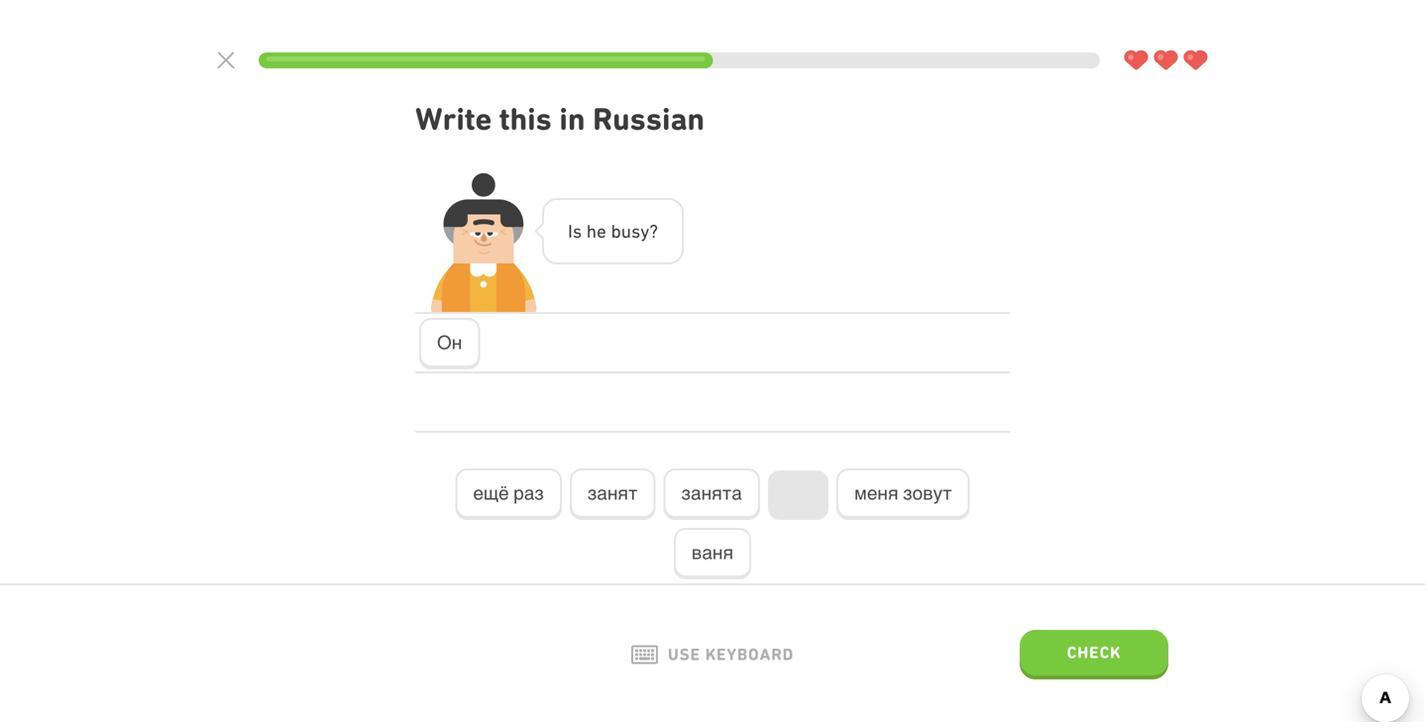 Task type: vqa. For each thing, say whether or not it's contained in the screenshot.
Tell
no



Task type: describe. For each thing, give the bounding box(es) containing it.
y
[[641, 221, 650, 242]]

use keyboard
[[668, 646, 794, 665]]

check
[[1067, 643, 1122, 662]]

check button
[[1020, 630, 1169, 680]]

use keyboard button
[[631, 646, 794, 665]]

занята button
[[664, 469, 760, 520]]

меня
[[855, 483, 899, 504]]

меня зовут button
[[837, 469, 970, 520]]

ещё
[[473, 483, 509, 504]]

ваня button
[[674, 528, 751, 580]]

зовут
[[903, 483, 952, 504]]

b
[[611, 221, 621, 242]]

this
[[499, 101, 552, 137]]

write this in russian
[[415, 101, 705, 137]]

раз
[[514, 483, 544, 504]]

russian
[[593, 101, 705, 137]]

i
[[568, 221, 573, 242]]

1 s from the left
[[573, 221, 582, 242]]

занят button
[[570, 469, 656, 520]]

h
[[587, 221, 597, 242]]

i s h e b u s y ?
[[568, 221, 658, 242]]

?
[[650, 221, 658, 242]]



Task type: locate. For each thing, give the bounding box(es) containing it.
ещё раз
[[473, 483, 544, 504]]

меня зовут
[[855, 483, 952, 504]]

он button
[[419, 318, 480, 370]]

2 s from the left
[[631, 221, 641, 242]]

u
[[621, 221, 631, 242]]

0 horizontal spatial s
[[573, 221, 582, 242]]

занят
[[588, 483, 638, 504]]

keyboard
[[706, 646, 794, 665]]

use
[[668, 646, 701, 665]]

он
[[437, 332, 462, 353]]

занята
[[682, 483, 742, 504]]

e
[[597, 221, 607, 242]]

write
[[415, 101, 492, 137]]

s left "?"
[[631, 221, 641, 242]]

progress bar
[[259, 53, 1100, 68]]

ещё раз button
[[455, 469, 562, 520]]

in
[[559, 101, 585, 137]]

1 horizontal spatial s
[[631, 221, 641, 242]]

s left h
[[573, 221, 582, 242]]

ваня
[[692, 542, 734, 564]]

s
[[573, 221, 582, 242], [631, 221, 641, 242]]



